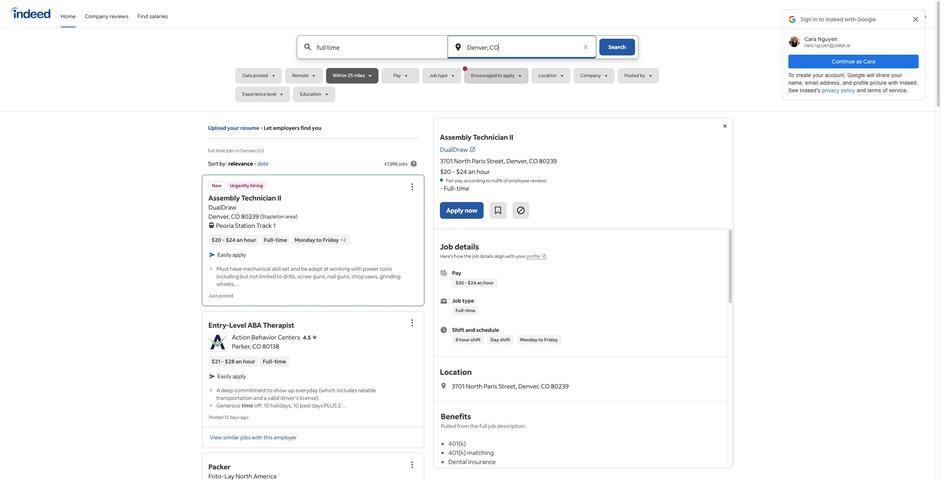 Task type: vqa. For each thing, say whether or not it's contained in the screenshot.
the right at
no



Task type: locate. For each thing, give the bounding box(es) containing it.
search: Job title, keywords, or company text field
[[316, 36, 434, 58]]

help icon image
[[409, 159, 419, 168]]

clear location input image
[[582, 43, 590, 51]]

job actions for assembly technician ii is collapsed image
[[408, 182, 417, 192]]

not interested image
[[517, 206, 526, 215]]

None search field
[[236, 35, 700, 105]]



Task type: describe. For each thing, give the bounding box(es) containing it.
Edit location text field
[[466, 36, 579, 58]]

close job details image
[[721, 122, 730, 131]]

job actions for packer is collapsed image
[[408, 460, 417, 469]]

job actions for entry-level aba therapist is collapsed image
[[408, 318, 417, 327]]

save this job image
[[494, 206, 503, 215]]

company logo image
[[209, 333, 227, 351]]

dualdraw (opens in a new tab) image
[[470, 147, 476, 153]]

job preferences (opens in a new window) image
[[542, 254, 547, 258]]

transit information image
[[209, 221, 215, 228]]

4.5 out of five stars rating image
[[303, 334, 317, 341]]



